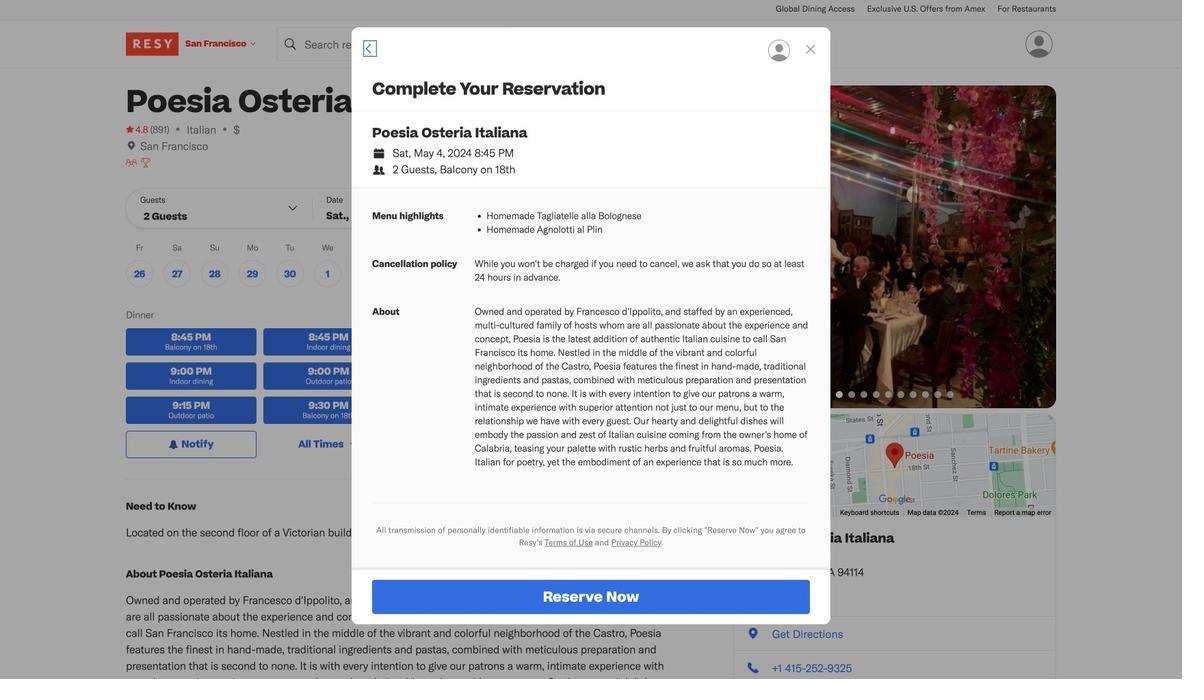 Task type: locate. For each thing, give the bounding box(es) containing it.
4.8 out of 5 stars image
[[126, 123, 148, 136]]



Task type: describe. For each thing, give the bounding box(es) containing it.
book with resy element
[[352, 27, 831, 625]]

891 reviews element
[[150, 123, 170, 136]]



Task type: vqa. For each thing, say whether or not it's contained in the screenshot.
4.8 out of 5 stars "image"
yes



